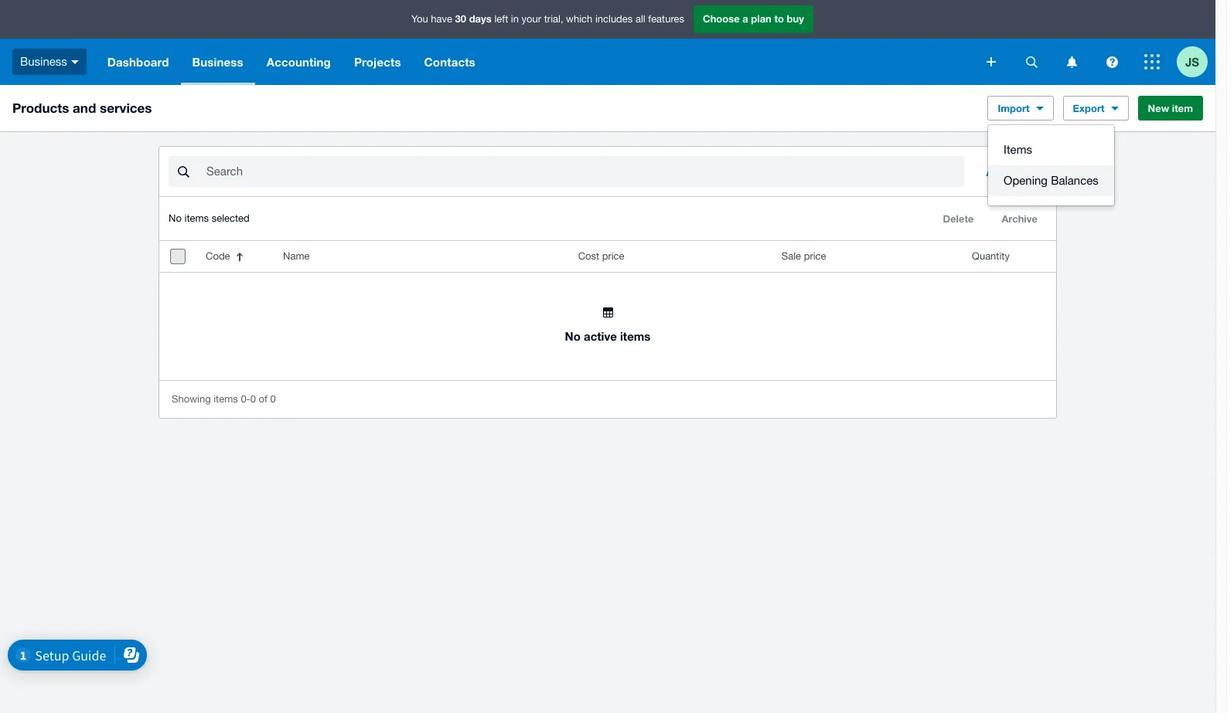 Task type: vqa. For each thing, say whether or not it's contained in the screenshot.
first 'Price' from right
yes



Task type: locate. For each thing, give the bounding box(es) containing it.
0 horizontal spatial business
[[20, 55, 67, 68]]

0 horizontal spatial price
[[602, 251, 625, 262]]

no active items
[[565, 329, 651, 343]]

items for no items selected
[[184, 213, 209, 224]]

svg image
[[1145, 54, 1160, 70], [1067, 56, 1077, 68], [1106, 56, 1118, 68], [987, 57, 996, 67]]

items left "0-"
[[214, 394, 238, 405]]

svg image up products and services
[[71, 60, 79, 64]]

opening
[[1004, 174, 1048, 187]]

1 horizontal spatial items
[[214, 394, 238, 405]]

1 vertical spatial items
[[620, 329, 651, 343]]

group containing items
[[988, 125, 1114, 206]]

code button
[[196, 241, 274, 272]]

name
[[283, 251, 310, 262]]

items inside "element"
[[620, 329, 651, 343]]

1 horizontal spatial business
[[192, 55, 243, 69]]

opening balances
[[1004, 174, 1099, 187]]

accounting
[[267, 55, 331, 69]]

price right cost
[[602, 251, 625, 262]]

dashboard link
[[96, 39, 181, 85]]

1 price from the left
[[602, 251, 625, 262]]

1 horizontal spatial no
[[565, 329, 581, 343]]

items
[[1004, 143, 1032, 156]]

list box containing items
[[988, 125, 1114, 206]]

price
[[602, 251, 625, 262], [804, 251, 826, 262]]

to
[[774, 13, 784, 25]]

2 price from the left
[[804, 251, 826, 262]]

0 horizontal spatial 0
[[250, 394, 256, 405]]

2 horizontal spatial items
[[620, 329, 651, 343]]

products and services
[[12, 100, 152, 116]]

0 horizontal spatial svg image
[[71, 60, 79, 64]]

price right sale at right top
[[804, 251, 826, 262]]

items left "selected"
[[184, 213, 209, 224]]

and
[[73, 100, 96, 116]]

accounting button
[[255, 39, 343, 85]]

export button
[[1063, 96, 1129, 121]]

plan
[[751, 13, 772, 25]]

items link
[[1004, 141, 1099, 159]]

archive
[[1002, 213, 1038, 225]]

showing items 0-0 of 0
[[172, 394, 276, 405]]

2 vertical spatial items
[[214, 394, 238, 405]]

0 vertical spatial items
[[184, 213, 209, 224]]

banner
[[0, 0, 1216, 85]]

all
[[636, 13, 646, 25]]

sale price button
[[634, 241, 836, 272]]

svg image up export popup button
[[1106, 56, 1118, 68]]

choose
[[703, 13, 740, 25]]

new item
[[1148, 102, 1193, 114]]

showing
[[172, 394, 211, 405]]

navigation containing dashboard
[[96, 39, 976, 85]]

0 left of
[[250, 394, 256, 405]]

in
[[511, 13, 519, 25]]

export
[[1073, 102, 1105, 114]]

left
[[494, 13, 508, 25]]

have
[[431, 13, 452, 25]]

no inside list of items with cost price, sale price and quantity "element"
[[565, 329, 581, 343]]

navigation
[[96, 39, 976, 85]]

cost price button
[[427, 241, 634, 272]]

1 vertical spatial no
[[565, 329, 581, 343]]

delete button
[[934, 206, 983, 231]]

no left active
[[565, 329, 581, 343]]

items right active
[[620, 329, 651, 343]]

group
[[988, 125, 1114, 206]]

list of items with cost price, sale price and quantity element
[[159, 241, 1056, 380]]

1 horizontal spatial price
[[804, 251, 826, 262]]

projects button
[[343, 39, 413, 85]]

business
[[20, 55, 67, 68], [192, 55, 243, 69]]

0
[[250, 394, 256, 405], [270, 394, 276, 405]]

which
[[566, 13, 593, 25]]

quantity
[[972, 251, 1010, 262]]

no
[[169, 213, 182, 224], [565, 329, 581, 343]]

list box
[[988, 125, 1114, 206]]

items
[[184, 213, 209, 224], [620, 329, 651, 343], [214, 394, 238, 405]]

svg image up the import popup button
[[1026, 56, 1037, 68]]

your
[[522, 13, 541, 25]]

svg image
[[1026, 56, 1037, 68], [71, 60, 79, 64]]

sale price
[[782, 251, 826, 262]]

days
[[469, 13, 492, 25]]

no left "selected"
[[169, 213, 182, 224]]

business button
[[181, 39, 255, 85]]

active
[[584, 329, 617, 343]]

item
[[1172, 102, 1193, 114]]

name button
[[274, 241, 427, 272]]

0 horizontal spatial no
[[169, 213, 182, 224]]

1 horizontal spatial 0
[[270, 394, 276, 405]]

0 horizontal spatial items
[[184, 213, 209, 224]]

code
[[206, 251, 230, 262]]

sale
[[782, 251, 801, 262]]

0 right of
[[270, 394, 276, 405]]

0 vertical spatial no
[[169, 213, 182, 224]]

opening balances link
[[988, 165, 1114, 196]]

projects
[[354, 55, 401, 69]]

import
[[998, 102, 1030, 114]]

business button
[[0, 39, 96, 85]]



Task type: describe. For each thing, give the bounding box(es) containing it.
svg image inside business popup button
[[71, 60, 79, 64]]

js button
[[1177, 39, 1216, 85]]

balances
[[1051, 174, 1099, 187]]

you
[[411, 13, 428, 25]]

includes
[[595, 13, 633, 25]]

navigation inside banner
[[96, 39, 976, 85]]

0-
[[241, 394, 250, 405]]

business inside dropdown button
[[192, 55, 243, 69]]

active
[[986, 165, 1021, 179]]

a
[[743, 13, 748, 25]]

contacts
[[424, 55, 475, 69]]

cost price
[[578, 251, 625, 262]]

dashboard
[[107, 55, 169, 69]]

price for cost price
[[602, 251, 625, 262]]

items for showing items 0-0 of 0
[[214, 394, 238, 405]]

choose a plan to buy
[[703, 13, 804, 25]]

new
[[1148, 102, 1169, 114]]

of
[[259, 394, 267, 405]]

trial,
[[544, 13, 563, 25]]

delete
[[943, 213, 974, 225]]

30
[[455, 13, 466, 25]]

1 horizontal spatial svg image
[[1026, 56, 1037, 68]]

contacts button
[[413, 39, 487, 85]]

js
[[1186, 55, 1199, 68]]

banner containing js
[[0, 0, 1216, 85]]

2 0 from the left
[[270, 394, 276, 405]]

buy
[[787, 13, 804, 25]]

services
[[100, 100, 152, 116]]

svg image up export
[[1067, 56, 1077, 68]]

quantity button
[[836, 241, 1019, 272]]

selected
[[212, 213, 250, 224]]

archive button
[[993, 206, 1047, 231]]

svg image left js
[[1145, 54, 1160, 70]]

no for no active items
[[565, 329, 581, 343]]

items button
[[988, 135, 1114, 165]]

svg image up the import popup button
[[987, 57, 996, 67]]

1 0 from the left
[[250, 394, 256, 405]]

you have 30 days left in your trial, which includes all features
[[411, 13, 684, 25]]

new item button
[[1138, 96, 1203, 121]]

import button
[[988, 96, 1054, 121]]

Search search field
[[205, 157, 965, 186]]

no for no items selected
[[169, 213, 182, 224]]

products
[[12, 100, 69, 116]]

price for sale price
[[804, 251, 826, 262]]

features
[[648, 13, 684, 25]]

cost
[[578, 251, 599, 262]]

business inside popup button
[[20, 55, 67, 68]]

active button
[[974, 156, 1047, 187]]

no items selected
[[169, 213, 250, 224]]



